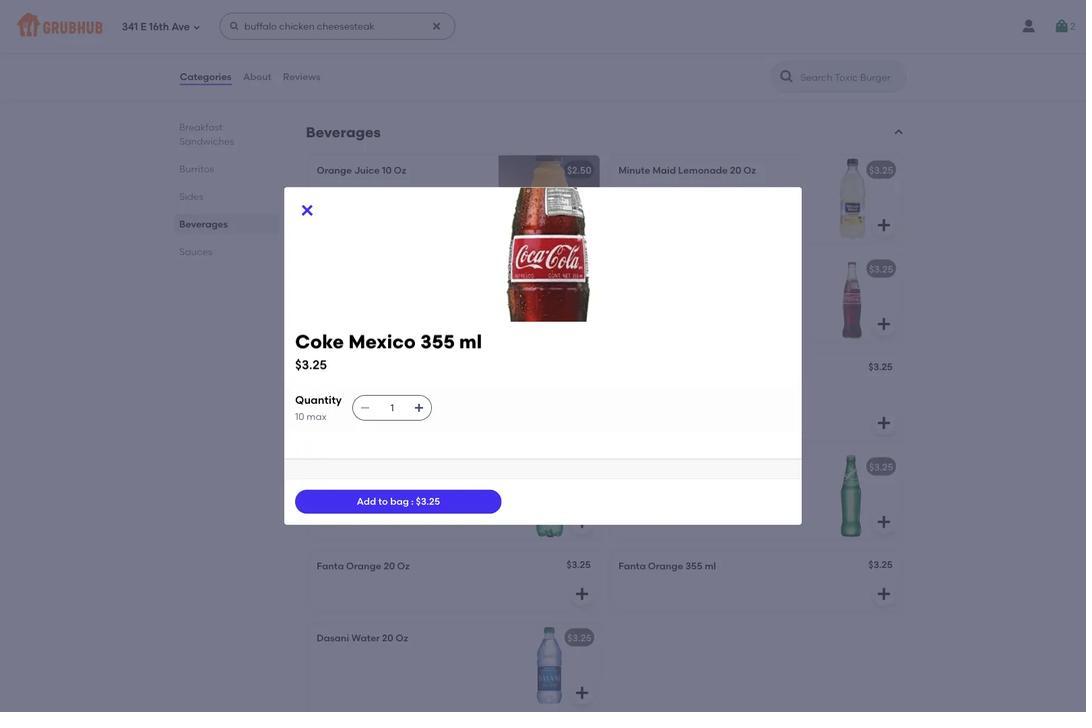 Task type: locate. For each thing, give the bounding box(es) containing it.
$3.25 button for coke 20 oz image
[[610, 254, 902, 342]]

355 inside coke mexico 355 ml $3.25
[[420, 331, 455, 354]]

e
[[141, 21, 147, 33]]

$3.25 button for diet coke 20 oz image
[[610, 353, 902, 441]]

ml inside coke mexico 355 ml $3.25
[[459, 331, 482, 354]]

svg image
[[1054, 18, 1070, 34], [229, 21, 240, 32], [431, 21, 442, 32], [876, 217, 892, 233], [574, 316, 590, 332], [876, 316, 892, 332], [876, 514, 892, 531]]

0 horizontal spatial 355
[[420, 331, 455, 354]]

breakfast sandwiches
[[179, 121, 234, 147]]

2 button
[[1054, 14, 1075, 38]]

coke inside button
[[338, 362, 362, 374]]

Input item quantity number field
[[377, 396, 407, 420]]

about button
[[242, 53, 272, 101]]

0 vertical spatial ml
[[459, 331, 482, 354]]

1 vertical spatial beverages
[[179, 218, 228, 230]]

main navigation navigation
[[0, 0, 1086, 53]]

oz up add
[[360, 462, 373, 473]]

coke right diet
[[338, 362, 362, 374]]

add
[[357, 496, 376, 508]]

oz right juice
[[394, 164, 406, 176]]

oz down mexico
[[378, 362, 390, 374]]

1 horizontal spatial 10
[[382, 164, 392, 176]]

0 horizontal spatial 10
[[295, 411, 304, 423]]

sprite 20 oz button
[[309, 452, 600, 540]]

1 vertical spatial 355
[[686, 561, 703, 572]]

coke up diet
[[295, 331, 344, 354]]

fanta
[[317, 561, 344, 572], [619, 561, 646, 572]]

diet coke 20 oz button
[[309, 353, 600, 441]]

orange juice 10 oz image
[[499, 155, 600, 243]]

20
[[730, 164, 741, 176], [364, 362, 376, 374], [346, 462, 358, 473], [384, 561, 395, 572], [382, 633, 393, 644]]

reviews
[[283, 71, 321, 82]]

1 vertical spatial coke
[[338, 362, 362, 374]]

fanta orange 355 ml
[[619, 561, 716, 572]]

sprite
[[317, 462, 344, 473]]

coke 20 oz image
[[499, 254, 600, 342]]

sandwiches
[[179, 135, 234, 147]]

minute maid lemonade 20 oz
[[619, 164, 756, 176]]

dasani water 20 oz
[[317, 633, 408, 644]]

1 horizontal spatial ml
[[705, 561, 716, 572]]

0 vertical spatial 10
[[382, 164, 392, 176]]

0 horizontal spatial beverages
[[179, 218, 228, 230]]

lemonade
[[678, 164, 728, 176]]

reviews button
[[282, 53, 321, 101]]

minute
[[619, 164, 650, 176]]

sauces tab
[[179, 245, 274, 259]]

355
[[420, 331, 455, 354], [686, 561, 703, 572]]

20 down the to
[[384, 561, 395, 572]]

1 horizontal spatial fanta
[[619, 561, 646, 572]]

oz right lemonade
[[744, 164, 756, 176]]

1 vertical spatial ml
[[705, 561, 716, 572]]

beverages inside tab
[[179, 218, 228, 230]]

diet
[[317, 362, 336, 374]]

ave
[[171, 21, 190, 33]]

sprite 20 oz
[[317, 462, 373, 473]]

Search Toxic Burger search field
[[799, 71, 902, 84]]

0 horizontal spatial fanta
[[317, 561, 344, 572]]

orange
[[317, 164, 352, 176], [346, 561, 381, 572], [648, 561, 683, 572]]

1 vertical spatial 10
[[295, 411, 304, 423]]

10 left max
[[295, 411, 304, 423]]

0 vertical spatial coke
[[295, 331, 344, 354]]

beverages up orange juice 10 oz
[[306, 124, 381, 141]]

svg image
[[193, 23, 201, 31], [876, 70, 892, 86], [299, 203, 315, 219], [574, 217, 590, 233], [360, 403, 371, 414], [414, 403, 425, 414], [876, 415, 892, 432], [574, 514, 590, 531], [574, 587, 590, 603], [876, 587, 892, 603], [574, 686, 590, 702]]

$3.25 button
[[309, 254, 600, 342], [610, 254, 902, 342], [610, 353, 902, 441], [610, 452, 902, 540]]

20 down mexico
[[364, 362, 376, 374]]

1 horizontal spatial beverages
[[306, 124, 381, 141]]

coke
[[295, 331, 344, 354], [338, 362, 362, 374]]

20 right water
[[382, 633, 393, 644]]

beverages inside button
[[306, 124, 381, 141]]

breakfast sandwiches tab
[[179, 120, 274, 148]]

0 vertical spatial 355
[[420, 331, 455, 354]]

0 horizontal spatial ml
[[459, 331, 482, 354]]

beverages
[[306, 124, 381, 141], [179, 218, 228, 230]]

beverages up sauces
[[179, 218, 228, 230]]

oz down bag
[[397, 561, 410, 572]]

2
[[1070, 20, 1075, 32]]

10
[[382, 164, 392, 176], [295, 411, 304, 423]]

add to bag : $3.25
[[357, 496, 440, 508]]

orange for fanta orange 355 ml
[[648, 561, 683, 572]]

burritos tab
[[179, 162, 274, 176]]

burritos
[[179, 163, 214, 175]]

0 vertical spatial beverages
[[306, 124, 381, 141]]

oz right water
[[396, 633, 408, 644]]

ml
[[459, 331, 482, 354], [705, 561, 716, 572]]

orange for fanta orange 20 oz
[[346, 561, 381, 572]]

coke inside coke mexico 355 ml $3.25
[[295, 331, 344, 354]]

1 fanta from the left
[[317, 561, 344, 572]]

rounds
[[344, 17, 379, 28]]

10 right juice
[[382, 164, 392, 176]]

$3.25 inside coke mexico 355 ml $3.25
[[295, 358, 327, 373]]

1 horizontal spatial 355
[[686, 561, 703, 572]]

2 fanta from the left
[[619, 561, 646, 572]]

oz
[[394, 164, 406, 176], [744, 164, 756, 176], [378, 362, 390, 374], [360, 462, 373, 473], [397, 561, 410, 572], [396, 633, 408, 644]]

single hash brown image
[[801, 8, 902, 95]]

minute maid lemonade 20 oz image
[[801, 155, 902, 243]]

water
[[351, 633, 380, 644]]

juice
[[354, 164, 380, 176]]

$3.25
[[869, 164, 894, 176], [567, 263, 592, 275], [869, 263, 894, 275], [295, 358, 327, 373], [869, 361, 893, 373], [869, 462, 894, 473], [416, 496, 440, 508], [567, 559, 591, 571], [869, 559, 893, 571], [567, 633, 592, 644]]

beverages button
[[303, 123, 907, 142]]

oz inside diet coke 20 oz button
[[378, 362, 390, 374]]

categories button
[[179, 53, 232, 101]]

about
[[243, 71, 272, 82]]

to
[[378, 496, 388, 508]]



Task type: describe. For each thing, give the bounding box(es) containing it.
diet coke 20 oz image
[[499, 353, 600, 441]]

oz for orange juice 10 oz
[[394, 164, 406, 176]]

maid
[[653, 164, 676, 176]]

16th
[[149, 21, 169, 33]]

20 for fanta orange 20 oz
[[384, 561, 395, 572]]

ml for orange
[[705, 561, 716, 572]]

dasani
[[317, 633, 349, 644]]

mexico
[[348, 331, 416, 354]]

dasani water 20 oz image
[[499, 624, 600, 711]]

coke mexico 355 ml image
[[801, 254, 902, 342]]

hash-rounds button
[[309, 8, 600, 95]]

355 for orange
[[686, 561, 703, 572]]

fanta orange 20 oz
[[317, 561, 410, 572]]

341
[[122, 21, 138, 33]]

ml for mexico
[[459, 331, 482, 354]]

quantity 10 max
[[295, 394, 342, 423]]

oz for dasani water 20 oz
[[396, 633, 408, 644]]

10 inside quantity 10 max
[[295, 411, 304, 423]]

diet coke 20 oz
[[317, 362, 390, 374]]

20 for dasani water 20 oz
[[382, 633, 393, 644]]

oz for fanta orange 20 oz
[[397, 561, 410, 572]]

hash-
[[317, 17, 344, 28]]

breakfast
[[179, 121, 223, 133]]

oz inside sprite 20 oz button
[[360, 462, 373, 473]]

orange juice 10 oz
[[317, 164, 406, 176]]

oz for diet coke 20 oz
[[378, 362, 390, 374]]

max
[[307, 411, 327, 423]]

sides tab
[[179, 189, 274, 203]]

hash-rounds
[[317, 17, 379, 28]]

sprite mexico 355 ml image
[[801, 452, 902, 540]]

hash rounds image
[[499, 8, 600, 95]]

$2.50
[[567, 164, 592, 176]]

fanta for fanta orange 20 oz
[[317, 561, 344, 572]]

20 right lemonade
[[730, 164, 741, 176]]

20 right "sprite"
[[346, 462, 358, 473]]

:
[[411, 496, 414, 508]]

quantity
[[295, 394, 342, 407]]

355 for mexico
[[420, 331, 455, 354]]

categories
[[180, 71, 232, 82]]

search icon image
[[779, 69, 795, 85]]

fanta for fanta orange 355 ml
[[619, 561, 646, 572]]

sprite 20 oz image
[[499, 452, 600, 540]]

bag
[[390, 496, 409, 508]]

svg image inside 2 button
[[1054, 18, 1070, 34]]

sauces
[[179, 246, 213, 257]]

svg image inside the "main navigation" navigation
[[193, 23, 201, 31]]

sides
[[179, 191, 203, 202]]

coke mexico 355 ml $3.25
[[295, 331, 482, 373]]

341 e 16th ave
[[122, 21, 190, 33]]

beverages tab
[[179, 217, 274, 231]]

20 for diet coke 20 oz
[[364, 362, 376, 374]]

$3.25 button for 'sprite 20 oz' image
[[610, 452, 902, 540]]



Task type: vqa. For each thing, say whether or not it's contained in the screenshot.
"max"
yes



